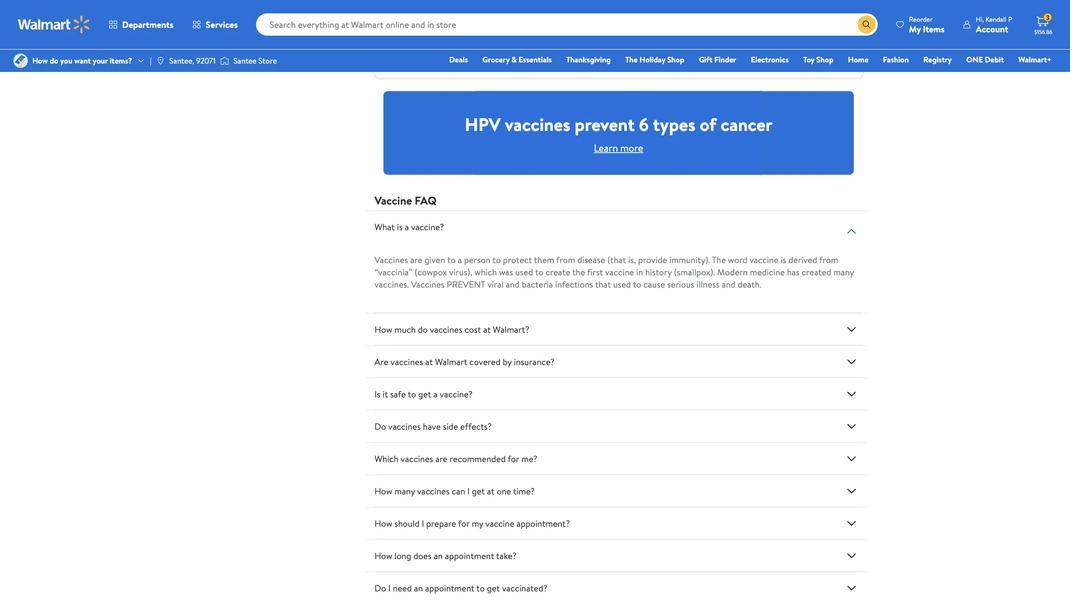 Task type: locate. For each thing, give the bounding box(es) containing it.
1 horizontal spatial get
[[472, 485, 485, 497]]

 image
[[156, 56, 165, 65]]

how much do vaccines cost at walmart?
[[375, 323, 530, 335]]

how left "should"
[[375, 517, 392, 529]]

0 vertical spatial are
[[410, 253, 423, 266]]

by
[[503, 355, 512, 368]]

which
[[375, 452, 399, 465]]

0 horizontal spatial many
[[395, 485, 415, 497]]

hpv vaccines prevent 6 types of cancer learn more
[[465, 112, 773, 155]]

more down "60+"
[[418, 50, 435, 61]]

0 horizontal spatial an
[[414, 582, 423, 594]]

services
[[206, 18, 238, 31]]

2 vertical spatial i
[[388, 582, 391, 594]]

many up "should"
[[395, 485, 415, 497]]

vaccines for are
[[401, 452, 433, 465]]

1 vertical spatial do
[[418, 323, 428, 335]]

 image left you
[[13, 54, 28, 68]]

 image for how do you want your items?
[[13, 54, 28, 68]]

1 vertical spatial is
[[781, 253, 786, 266]]

32-
[[551, 27, 562, 38]]

grocery & essentials
[[483, 54, 552, 65]]

do right "much"
[[418, 323, 428, 335]]

an right does
[[434, 549, 443, 562]]

vaccines
[[375, 253, 408, 266], [411, 278, 445, 290]]

and
[[506, 278, 520, 290], [722, 278, 736, 290]]

do for do vaccines have side effects?
[[375, 420, 386, 432]]

reorder
[[909, 14, 933, 24]]

the
[[572, 266, 585, 278]]

an for need
[[414, 582, 423, 594]]

are down do vaccines have side effects?
[[435, 452, 448, 465]]

0 horizontal spatial and
[[506, 278, 520, 290]]

0 vertical spatial a
[[405, 221, 409, 233]]

are
[[410, 253, 423, 266], [435, 452, 448, 465]]

0 horizontal spatial do
[[50, 55, 58, 66]]

1 horizontal spatial i
[[422, 517, 424, 529]]

adults
[[401, 27, 421, 38]]

learn down adults
[[397, 50, 416, 61]]

kendall
[[986, 14, 1007, 24]]

& right "60+"
[[439, 27, 444, 38]]

get right can
[[472, 485, 485, 497]]

them
[[534, 253, 554, 266]]

1 vertical spatial appointment
[[425, 582, 475, 594]]

create
[[546, 266, 570, 278]]

learn inside the "hpv vaccines prevent 6 types of cancer learn more"
[[594, 141, 618, 155]]

more down the "6"
[[621, 141, 643, 155]]

the
[[625, 54, 638, 65], [712, 253, 726, 266]]

toy
[[803, 54, 815, 65]]

at left the one
[[487, 485, 495, 497]]

are vaccines at walmart covered by insurance? image
[[845, 355, 858, 368]]

2 vertical spatial at
[[487, 485, 495, 497]]

do
[[375, 420, 386, 432], [375, 582, 386, 594]]

illness
[[697, 278, 720, 290]]

the holiday shop link
[[620, 54, 690, 66]]

0 vertical spatial appointment
[[445, 549, 494, 562]]

do
[[50, 55, 58, 66], [418, 323, 428, 335]]

for for prepare
[[458, 517, 470, 529]]

holiday
[[640, 54, 665, 65]]

how should i prepare for my vaccine appointment? image
[[845, 517, 858, 530]]

i right "should"
[[422, 517, 424, 529]]

1 and from the left
[[506, 278, 520, 290]]

safe
[[390, 388, 406, 400]]

 image
[[13, 54, 28, 68], [220, 55, 229, 66]]

0 horizontal spatial i
[[388, 582, 391, 594]]

is
[[397, 221, 403, 233], [781, 253, 786, 266]]

more inside button
[[418, 50, 435, 61]]

a right the "what"
[[405, 221, 409, 233]]

0 vertical spatial more
[[418, 50, 435, 61]]

how left you
[[32, 55, 48, 66]]

0 horizontal spatial more
[[418, 50, 435, 61]]

0 vertical spatial do
[[375, 420, 386, 432]]

i left need
[[388, 582, 391, 594]]

deals
[[449, 54, 468, 65]]

do left need
[[375, 582, 386, 594]]

finder
[[714, 54, 737, 65]]

and right the illness
[[722, 278, 736, 290]]

vaccines for at
[[391, 355, 423, 368]]

is inside vaccines are given to a person to protect them from disease (that is, provide immunity). the word vaccine is derived from "vaccinia" (cowpox virus), which was used to create the first vaccine in history (smallpox). modern medicine has created many vaccines. vaccines prevent viral and bacteria infections that used to cause serious illness and death.
[[781, 253, 786, 266]]

rsv
[[388, 5, 407, 19]]

0 horizontal spatial  image
[[13, 54, 28, 68]]

shop right toy
[[817, 54, 834, 65]]

learn down prevent
[[594, 141, 618, 155]]

a inside vaccines are given to a person to protect them from disease (that is, provide immunity). the word vaccine is derived from "vaccinia" (cowpox virus), which was used to create the first vaccine in history (smallpox). modern medicine has created many vaccines. vaccines prevent viral and bacteria infections that used to cause serious illness and death.
[[458, 253, 462, 266]]

rsv vaccine. for adults sixty plus and pregnant women during weeks thirty two - thirty six. learn more. image
[[802, 17, 863, 78]]

the inside vaccines are given to a person to protect them from disease (that is, provide immunity). the word vaccine is derived from "vaccinia" (cowpox virus), which was used to create the first vaccine in history (smallpox). modern medicine has created many vaccines. vaccines prevent viral and bacteria infections that used to cause serious illness and death.
[[712, 253, 726, 266]]

walmart+ link
[[1014, 54, 1057, 66]]

1 vertical spatial &
[[512, 54, 517, 65]]

the left holiday
[[625, 54, 638, 65]]

the left word
[[712, 253, 726, 266]]

how long does an appointment take? image
[[845, 549, 858, 562]]

get
[[418, 388, 431, 400], [472, 485, 485, 497], [487, 582, 500, 594]]

vaccines right which
[[401, 452, 433, 465]]

1 horizontal spatial and
[[722, 278, 736, 290]]

0 vertical spatial vaccine?
[[411, 221, 444, 233]]

how do you want your items?
[[32, 55, 132, 66]]

me?
[[521, 452, 538, 465]]

0 vertical spatial for
[[508, 452, 519, 465]]

how for how long does an appointment take?
[[375, 549, 392, 562]]

0 vertical spatial many
[[834, 266, 854, 278]]

more inside the "hpv vaccines prevent 6 types of cancer learn more"
[[621, 141, 643, 155]]

to right safe
[[408, 388, 416, 400]]

1 vertical spatial learn
[[594, 141, 618, 155]]

Search search field
[[256, 13, 878, 36]]

at right cost
[[483, 323, 491, 335]]

gift finder link
[[694, 54, 742, 66]]

how left long
[[375, 549, 392, 562]]

1 vertical spatial are
[[435, 452, 448, 465]]

are vaccines at walmart covered by insurance?
[[375, 355, 555, 368]]

1 vertical spatial more
[[621, 141, 643, 155]]

is,
[[628, 253, 636, 266]]

(cowpox
[[415, 266, 447, 278]]

vaccines inside the "hpv vaccines prevent 6 types of cancer learn more"
[[505, 112, 570, 137]]

1 horizontal spatial many
[[834, 266, 854, 278]]

0 horizontal spatial the
[[625, 54, 638, 65]]

0 horizontal spatial for
[[458, 517, 470, 529]]

2 do from the top
[[375, 582, 386, 594]]

fashion link
[[878, 54, 914, 66]]

0 vertical spatial learn
[[397, 50, 416, 61]]

get left 'vaccinated?'
[[487, 582, 500, 594]]

virus),
[[449, 266, 473, 278]]

2 horizontal spatial i
[[467, 485, 470, 497]]

0 horizontal spatial shop
[[667, 54, 684, 65]]

one
[[497, 485, 511, 497]]

0 vertical spatial an
[[434, 549, 443, 562]]

insurance?
[[514, 355, 555, 368]]

for
[[508, 452, 519, 465], [458, 517, 470, 529]]

vaccine? down walmart
[[440, 388, 473, 400]]

how for how much do vaccines cost at walmart?
[[375, 323, 392, 335]]

appointment down how should i prepare for my vaccine appointment?
[[445, 549, 494, 562]]

at left walmart
[[425, 355, 433, 368]]

0 horizontal spatial is
[[397, 221, 403, 233]]

1 horizontal spatial from
[[820, 253, 839, 266]]

for for recommended
[[508, 452, 519, 465]]

i
[[467, 485, 470, 497], [422, 517, 424, 529], [388, 582, 391, 594]]

word
[[728, 253, 748, 266]]

for left me?
[[508, 452, 519, 465]]

0 horizontal spatial from
[[556, 253, 575, 266]]

2 horizontal spatial a
[[458, 253, 462, 266]]

many inside vaccines are given to a person to protect them from disease (that is, provide immunity). the word vaccine is derived from "vaccinia" (cowpox virus), which was used to create the first vaccine in history (smallpox). modern medicine has created many vaccines. vaccines prevent viral and bacteria infections that used to cause serious illness and death.
[[834, 266, 854, 278]]

 image for santee store
[[220, 55, 229, 66]]

1 horizontal spatial do
[[418, 323, 428, 335]]

92071
[[196, 55, 216, 66]]

1 horizontal spatial more
[[621, 141, 643, 155]]

effects?
[[460, 420, 492, 432]]

1 horizontal spatial  image
[[220, 55, 229, 66]]

for left my
[[458, 517, 470, 529]]

account
[[976, 23, 1009, 35]]

1 horizontal spatial the
[[712, 253, 726, 266]]

how left "much"
[[375, 323, 392, 335]]

shop right holiday
[[667, 54, 684, 65]]

from
[[556, 253, 575, 266], [820, 253, 839, 266]]

1 horizontal spatial a
[[434, 388, 438, 400]]

an
[[434, 549, 443, 562], [414, 582, 423, 594]]

to right given
[[447, 253, 456, 266]]

vaccines are given to a person to protect them from disease (that is, provide immunity). the word vaccine is derived from "vaccinia" (cowpox virus), which was used to create the first vaccine in history (smallpox). modern medicine has created many vaccines. vaccines prevent viral and bacteria infections that used to cause serious illness and death.
[[375, 253, 854, 290]]

 image right 92071
[[220, 55, 229, 66]]

0 horizontal spatial are
[[410, 253, 423, 266]]

vaccines right "are"
[[391, 355, 423, 368]]

toy shop
[[803, 54, 834, 65]]

appointment for take?
[[445, 549, 494, 562]]

1 vertical spatial an
[[414, 582, 423, 594]]

to left 'vaccinated?'
[[477, 582, 485, 594]]

is it safe to get a vaccine? image
[[845, 387, 858, 401]]

recommended
[[450, 452, 506, 465]]

a left person
[[458, 253, 462, 266]]

do left you
[[50, 55, 58, 66]]

death.
[[738, 278, 762, 290]]

1 vertical spatial the
[[712, 253, 726, 266]]

vaccines right hpv
[[505, 112, 570, 137]]

1 vertical spatial do
[[375, 582, 386, 594]]

used
[[515, 266, 533, 278], [613, 278, 631, 290]]

vaccines left have on the bottom
[[388, 420, 421, 432]]

1 vertical spatial vaccines
[[411, 278, 445, 290]]

more
[[418, 50, 435, 61], [621, 141, 643, 155]]

given
[[425, 253, 445, 266]]

how for how many vaccines can i get at one time?
[[375, 485, 392, 497]]

is left has
[[781, 253, 786, 266]]

that
[[595, 278, 611, 290]]

your
[[93, 55, 108, 66]]

1 vertical spatial i
[[422, 517, 424, 529]]

how down which
[[375, 485, 392, 497]]

to left cause
[[633, 278, 641, 290]]

1 horizontal spatial is
[[781, 253, 786, 266]]

from right derived
[[820, 253, 839, 266]]

the holiday shop
[[625, 54, 684, 65]]

hpv
[[465, 112, 501, 137]]

& right grocery
[[512, 54, 517, 65]]

a up do vaccines have side effects?
[[434, 388, 438, 400]]

0 horizontal spatial learn
[[397, 50, 416, 61]]

1 horizontal spatial an
[[434, 549, 443, 562]]

1 do from the top
[[375, 420, 386, 432]]

0 vertical spatial the
[[625, 54, 638, 65]]

1 shop from the left
[[667, 54, 684, 65]]

vaccine? down faq
[[411, 221, 444, 233]]

2 vertical spatial get
[[487, 582, 500, 594]]

do down is
[[375, 420, 386, 432]]

1 horizontal spatial shop
[[817, 54, 834, 65]]

vaccines.
[[375, 278, 409, 290]]

vaccines down given
[[411, 278, 445, 290]]

0 vertical spatial get
[[418, 388, 431, 400]]

(smallpox).
[[674, 266, 715, 278]]

at
[[483, 323, 491, 335], [425, 355, 433, 368], [487, 485, 495, 497]]

do i need an appointment to get vaccinated?
[[375, 582, 548, 594]]

1 vertical spatial a
[[458, 253, 462, 266]]

many right created
[[834, 266, 854, 278]]

1 horizontal spatial are
[[435, 452, 448, 465]]

1 horizontal spatial learn
[[594, 141, 618, 155]]

get right safe
[[418, 388, 431, 400]]

1 vertical spatial for
[[458, 517, 470, 529]]

my
[[472, 517, 483, 529]]

vaccine
[[409, 5, 442, 19], [750, 253, 779, 266], [605, 266, 634, 278], [486, 517, 514, 529]]

an right need
[[414, 582, 423, 594]]

0 horizontal spatial vaccines
[[375, 253, 408, 266]]

vaccines up vaccines.
[[375, 253, 408, 266]]

vaccines left can
[[417, 485, 450, 497]]

are left given
[[410, 253, 423, 266]]

services button
[[183, 11, 247, 38]]

used right that
[[613, 278, 631, 290]]

1 horizontal spatial for
[[508, 452, 519, 465]]

6
[[639, 112, 649, 137]]

how long does an appointment take?
[[375, 549, 517, 562]]

0 vertical spatial &
[[439, 27, 444, 38]]

and right the viral
[[506, 278, 520, 290]]

vaccine?
[[411, 221, 444, 233], [440, 388, 473, 400]]

0 vertical spatial i
[[467, 485, 470, 497]]

appointment down "how long does an appointment take?" on the bottom of the page
[[425, 582, 475, 594]]

do vaccines have side effects? image
[[845, 420, 858, 433]]

can
[[452, 485, 465, 497]]

used right was
[[515, 266, 533, 278]]

0 horizontal spatial &
[[439, 27, 444, 38]]

vaccine right my
[[486, 517, 514, 529]]

do for do i need an appointment to get vaccinated?
[[375, 582, 386, 594]]

essentials
[[519, 54, 552, 65]]

from right them
[[556, 253, 575, 266]]

is right the "what"
[[397, 221, 403, 233]]

1 horizontal spatial vaccines
[[411, 278, 445, 290]]

shop
[[667, 54, 684, 65], [817, 54, 834, 65]]

i right can
[[467, 485, 470, 497]]



Task type: describe. For each thing, give the bounding box(es) containing it.
medicine
[[750, 266, 785, 278]]

one
[[966, 54, 983, 65]]

0 vertical spatial do
[[50, 55, 58, 66]]

santee,
[[169, 55, 194, 66]]

pregnant
[[446, 27, 476, 38]]

walmart?
[[493, 323, 530, 335]]

cost
[[465, 323, 481, 335]]

hpv vaccines prevent six types of cancer. learn more. image
[[476, 91, 762, 175]]

are inside vaccines are given to a person to protect them from disease (that is, provide immunity). the word vaccine is derived from "vaccinia" (cowpox virus), which was used to create the first vaccine in history (smallpox). modern medicine has created many vaccines. vaccines prevent viral and bacteria infections that used to cause serious illness and death.
[[410, 253, 423, 266]]

how for how should i prepare for my vaccine appointment?
[[375, 517, 392, 529]]

which vaccines are recommended for me? image
[[845, 452, 858, 465]]

1 horizontal spatial used
[[613, 278, 631, 290]]

is
[[375, 388, 381, 400]]

0 horizontal spatial used
[[515, 266, 533, 278]]

departments
[[122, 18, 173, 31]]

fashion
[[883, 54, 909, 65]]

long
[[395, 549, 411, 562]]

are
[[375, 355, 389, 368]]

prevent
[[447, 278, 485, 290]]

reorder my items
[[909, 14, 945, 35]]

search icon image
[[862, 20, 871, 29]]

person
[[464, 253, 491, 266]]

registry link
[[919, 54, 957, 66]]

store
[[259, 55, 277, 66]]

in
[[636, 266, 643, 278]]

registry
[[924, 54, 952, 65]]

learn inside button
[[397, 50, 416, 61]]

items
[[923, 23, 945, 35]]

rsv vaccine
[[388, 5, 442, 19]]

0 horizontal spatial get
[[418, 388, 431, 400]]

viral
[[488, 278, 504, 290]]

time?
[[513, 485, 535, 497]]

weeks
[[528, 27, 549, 38]]

what is a vaccine? image
[[845, 224, 858, 238]]

home
[[848, 54, 869, 65]]

to right person
[[493, 253, 501, 266]]

departments button
[[99, 11, 183, 38]]

santee
[[234, 55, 257, 66]]

appointment for to
[[425, 582, 475, 594]]

2 vertical spatial a
[[434, 388, 438, 400]]

is it safe to get a vaccine?
[[375, 388, 473, 400]]

appointment?
[[517, 517, 570, 529]]

how should i prepare for my vaccine appointment?
[[375, 517, 570, 529]]

vaccines left cost
[[430, 323, 463, 335]]

take?
[[496, 549, 517, 562]]

do i need an appointment to get vaccinated? image
[[845, 581, 858, 595]]

3
[[1046, 13, 1050, 22]]

of
[[700, 112, 717, 137]]

want
[[74, 55, 91, 66]]

created
[[802, 266, 832, 278]]

0 vertical spatial at
[[483, 323, 491, 335]]

hi, kendall p account
[[976, 14, 1012, 35]]

learn more button
[[388, 47, 444, 64]]

cancer
[[721, 112, 773, 137]]

vaccine faq
[[375, 193, 437, 208]]

bacteria
[[522, 278, 553, 290]]

vaccine up "60+"
[[409, 5, 442, 19]]

provide
[[638, 253, 667, 266]]

(that
[[607, 253, 626, 266]]

2 horizontal spatial get
[[487, 582, 500, 594]]

vaccine right word
[[750, 253, 779, 266]]

for adults 60+ & pregnant women during weeks 32-36.
[[388, 27, 572, 38]]

which vaccines are recommended for me?
[[375, 452, 538, 465]]

1 horizontal spatial &
[[512, 54, 517, 65]]

2 from from the left
[[820, 253, 839, 266]]

was
[[499, 266, 513, 278]]

prevent
[[575, 112, 635, 137]]

history
[[645, 266, 672, 278]]

hi,
[[976, 14, 984, 24]]

electronics link
[[746, 54, 794, 66]]

for
[[388, 27, 399, 38]]

walmart
[[435, 355, 467, 368]]

does
[[413, 549, 432, 562]]

0 vertical spatial vaccines
[[375, 253, 408, 266]]

thanksgiving
[[566, 54, 611, 65]]

walmart image
[[18, 16, 90, 33]]

serious
[[667, 278, 695, 290]]

"vaccinia"
[[375, 266, 412, 278]]

2 and from the left
[[722, 278, 736, 290]]

0 horizontal spatial a
[[405, 221, 409, 233]]

to left create
[[535, 266, 544, 278]]

do vaccines have side effects?
[[375, 420, 492, 432]]

36.
[[562, 27, 572, 38]]

one debit
[[966, 54, 1004, 65]]

1 vertical spatial many
[[395, 485, 415, 497]]

santee store
[[234, 55, 277, 66]]

60+
[[423, 27, 437, 38]]

how many vaccines can i get at one time? image
[[845, 484, 858, 498]]

what
[[375, 221, 395, 233]]

vaccine left in
[[605, 266, 634, 278]]

types
[[653, 112, 696, 137]]

2 shop from the left
[[817, 54, 834, 65]]

how for how do you want your items?
[[32, 55, 48, 66]]

modern
[[717, 266, 748, 278]]

1 vertical spatial vaccine?
[[440, 388, 473, 400]]

deals link
[[444, 54, 473, 66]]

1 from from the left
[[556, 253, 575, 266]]

vaccine
[[375, 193, 412, 208]]

p
[[1008, 14, 1012, 24]]

vaccines for have
[[388, 420, 421, 432]]

women
[[478, 27, 503, 38]]

vaccines for prevent
[[505, 112, 570, 137]]

what is a vaccine?
[[375, 221, 444, 233]]

gift
[[699, 54, 713, 65]]

1 vertical spatial get
[[472, 485, 485, 497]]

Walmart Site-Wide search field
[[256, 13, 878, 36]]

0 vertical spatial is
[[397, 221, 403, 233]]

an for does
[[434, 549, 443, 562]]

1 vertical spatial at
[[425, 355, 433, 368]]

santee, 92071
[[169, 55, 216, 66]]

vaccinated?
[[502, 582, 548, 594]]

how much do vaccines cost at walmart? image
[[845, 323, 858, 336]]

home link
[[843, 54, 874, 66]]

$156.86
[[1035, 28, 1053, 35]]

much
[[395, 323, 416, 335]]



Task type: vqa. For each thing, say whether or not it's contained in the screenshot.
Envelopes & Mailing Supplies link
no



